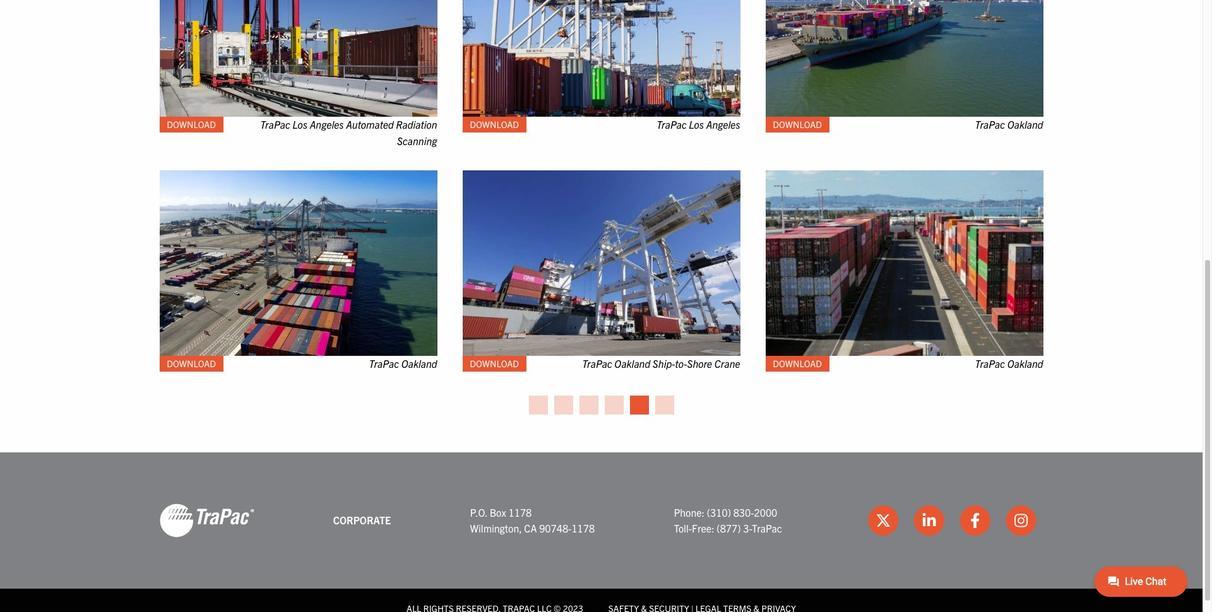 Task type: describe. For each thing, give the bounding box(es) containing it.
download link for trapac oakland image to the bottom
[[160, 356, 224, 372]]

download link for "trapac los angeles" image at the top of page
[[463, 117, 527, 133]]

los for trapac los angeles
[[689, 118, 704, 131]]

radiation
[[396, 118, 437, 131]]

oakland for 'trapac oakland ship-to-shore crane' image
[[615, 357, 651, 370]]

trapac los angeles image
[[463, 0, 741, 117]]

download for 'trapac oakland ship-to-shore crane' image
[[470, 358, 519, 370]]

(310)
[[707, 506, 732, 519]]

p.o.
[[470, 506, 488, 519]]

1 vertical spatial trapac oakland image
[[160, 171, 437, 356]]

oakland for top trapac oakland image
[[1008, 118, 1044, 131]]

free:
[[692, 523, 715, 535]]

shore
[[688, 357, 713, 370]]

download for "trapac los angeles" image at the top of page
[[470, 119, 519, 130]]

wilmington,
[[470, 523, 522, 535]]

2000
[[755, 506, 778, 519]]

90748-
[[540, 523, 572, 535]]

download for trapac los angeles automated radiation scanning image
[[167, 119, 216, 130]]

angeles for trapac los angeles automated radiation scanning
[[310, 118, 344, 131]]

(877)
[[717, 523, 741, 535]]

trapac oakland ship-to-shore crane
[[583, 357, 741, 370]]

1 vertical spatial 1178
[[572, 523, 595, 535]]

scanning
[[397, 134, 437, 147]]

p.o. box 1178 wilmington, ca 90748-1178
[[470, 506, 595, 535]]

to-
[[676, 357, 688, 370]]

830-
[[734, 506, 755, 519]]

trapac oakland for trapac los angeles
[[976, 118, 1044, 131]]

0 vertical spatial trapac oakland image
[[766, 0, 1044, 117]]

toll-
[[674, 523, 692, 535]]

trapac los angeles automated radiation scanning image
[[160, 0, 437, 117]]

angeles for trapac los angeles
[[707, 118, 741, 131]]



Task type: locate. For each thing, give the bounding box(es) containing it.
trapac los angeles
[[657, 118, 741, 131]]

trapac oakland
[[976, 118, 1044, 131], [369, 357, 437, 370], [976, 357, 1044, 370]]

download link
[[160, 117, 224, 133], [463, 117, 527, 133], [766, 117, 830, 133], [160, 356, 224, 372], [463, 356, 527, 372], [766, 356, 830, 372]]

1 horizontal spatial angeles
[[707, 118, 741, 131]]

oakland
[[1008, 118, 1044, 131], [402, 357, 437, 370], [615, 357, 651, 370], [1008, 357, 1044, 370]]

oakland for trapac oakland image to the bottom
[[402, 357, 437, 370]]

angeles
[[310, 118, 344, 131], [707, 118, 741, 131]]

footer containing p.o. box 1178
[[0, 453, 1203, 613]]

tab list
[[147, 394, 1057, 415]]

1 los from the left
[[293, 118, 308, 131]]

1 angeles from the left
[[310, 118, 344, 131]]

1 horizontal spatial trapac oakland image
[[766, 0, 1044, 117]]

trapac oakland ship-to-shore crane image
[[463, 171, 741, 356]]

1 horizontal spatial los
[[689, 118, 704, 131]]

0 horizontal spatial 1178
[[509, 506, 532, 519]]

los
[[293, 118, 308, 131], [689, 118, 704, 131]]

automated
[[346, 118, 394, 131]]

tab panel containing trapac los angeles automated radiation scanning
[[147, 0, 1057, 394]]

crane
[[715, 357, 741, 370]]

tab panel
[[147, 0, 1057, 394]]

ship-
[[653, 357, 676, 370]]

ca
[[525, 523, 537, 535]]

2 los from the left
[[689, 118, 704, 131]]

trapac
[[260, 118, 290, 131], [657, 118, 687, 131], [976, 118, 1006, 131], [369, 357, 399, 370], [583, 357, 613, 370], [976, 357, 1006, 370], [752, 523, 783, 535]]

download link for top trapac oakland image
[[766, 117, 830, 133]]

0 horizontal spatial angeles
[[310, 118, 344, 131]]

download link for 'trapac oakland ship-to-shore crane' image
[[463, 356, 527, 372]]

3-
[[744, 523, 752, 535]]

download for top trapac oakland image
[[773, 119, 823, 130]]

corporate image
[[160, 504, 254, 539]]

trapac los angeles automated radiation scanning
[[260, 118, 437, 147]]

1178
[[509, 506, 532, 519], [572, 523, 595, 535]]

trapac oakland for trapac oakland ship-to-shore crane
[[976, 357, 1044, 370]]

phone: (310) 830-2000 toll-free: (877) 3-trapac
[[674, 506, 783, 535]]

1178 up the ca
[[509, 506, 532, 519]]

corporate
[[333, 514, 391, 527]]

2 angeles from the left
[[707, 118, 741, 131]]

1 horizontal spatial 1178
[[572, 523, 595, 535]]

download for trapac oakland image to the bottom
[[167, 358, 216, 370]]

download
[[167, 119, 216, 130], [470, 119, 519, 130], [773, 119, 823, 130], [167, 358, 216, 370], [470, 358, 519, 370], [773, 358, 823, 370]]

0 horizontal spatial trapac oakland image
[[160, 171, 437, 356]]

phone:
[[674, 506, 705, 519]]

trapac oakland image
[[766, 0, 1044, 117], [160, 171, 437, 356]]

footer
[[0, 453, 1203, 613]]

los inside the trapac los angeles automated radiation scanning
[[293, 118, 308, 131]]

trapac inside the trapac los angeles automated radiation scanning
[[260, 118, 290, 131]]

1178 right the ca
[[572, 523, 595, 535]]

box
[[490, 506, 507, 519]]

0 vertical spatial 1178
[[509, 506, 532, 519]]

angeles inside the trapac los angeles automated radiation scanning
[[310, 118, 344, 131]]

0 horizontal spatial los
[[293, 118, 308, 131]]

trapac inside phone: (310) 830-2000 toll-free: (877) 3-trapac
[[752, 523, 783, 535]]

download link for trapac los angeles automated radiation scanning image
[[160, 117, 224, 133]]

los for trapac los angeles automated radiation scanning
[[293, 118, 308, 131]]



Task type: vqa. For each thing, say whether or not it's contained in the screenshot.
Tab Panel containing TraPac Los Angeles Automated Radiation Scanning
yes



